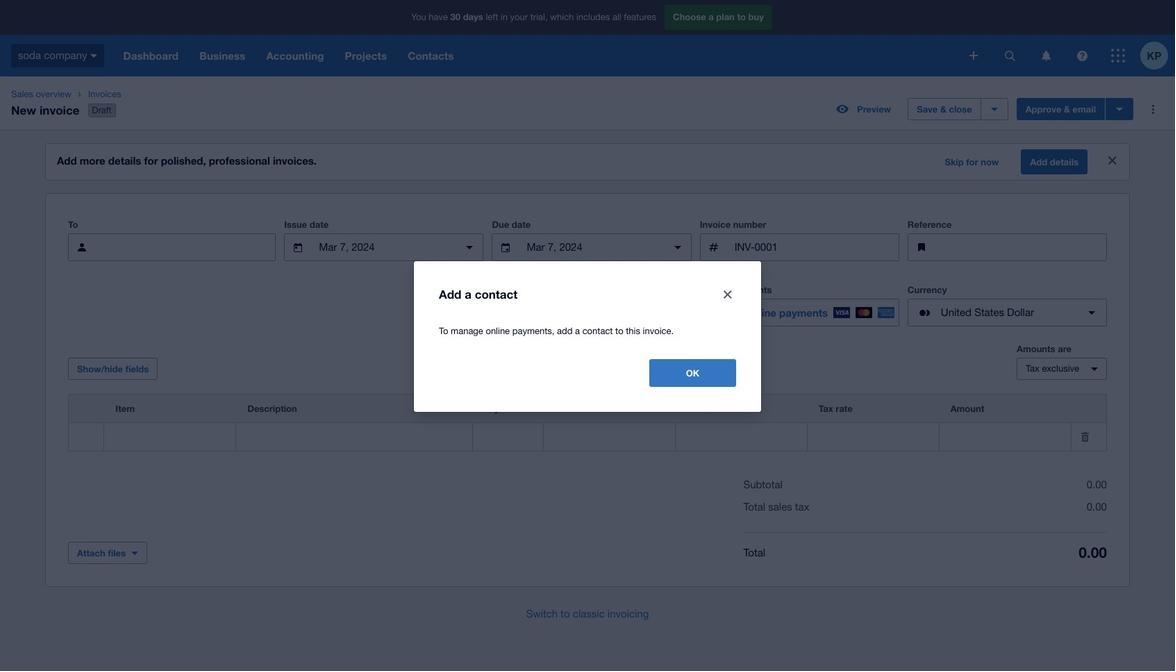 Task type: vqa. For each thing, say whether or not it's contained in the screenshot.
payments,
yes



Task type: describe. For each thing, give the bounding box(es) containing it.
approve
[[1026, 104, 1062, 115]]

new
[[11, 103, 36, 117]]

you
[[411, 12, 426, 22]]

features
[[624, 12, 656, 22]]

fields
[[125, 363, 149, 374]]

qty.
[[484, 403, 501, 414]]

sales
[[11, 89, 33, 99]]

days
[[463, 11, 483, 22]]

skip
[[945, 156, 964, 167]]

email
[[1073, 104, 1096, 115]]

switch
[[526, 608, 558, 620]]

switch to classic invoicing
[[526, 608, 649, 620]]

skip for now
[[945, 156, 999, 167]]

payments inside popup button
[[779, 306, 828, 319]]

invoice line item list element
[[68, 394, 1107, 452]]

0.00 for subtotal
[[1087, 479, 1107, 491]]

1 vertical spatial contact
[[583, 325, 613, 336]]

invoicing
[[608, 608, 649, 620]]

add more details for polished, professional invoices.
[[57, 154, 317, 167]]

set up online payments
[[712, 306, 828, 319]]

a for choose
[[709, 11, 714, 22]]

sales overview link
[[6, 88, 77, 101]]

currency
[[908, 284, 947, 295]]

your
[[510, 12, 528, 22]]

invoice number element
[[700, 233, 899, 261]]

includes
[[576, 12, 610, 22]]

kp banner
[[0, 0, 1175, 76]]

tax for tax rate
[[819, 403, 833, 414]]

which
[[550, 12, 574, 22]]

due date
[[492, 219, 531, 230]]

company
[[44, 49, 87, 61]]

to manage online payments, add a contact to this invoice.
[[439, 325, 674, 336]]

approve & email
[[1026, 104, 1096, 115]]

& for close
[[940, 104, 947, 115]]

files
[[108, 547, 126, 559]]

add
[[557, 325, 573, 336]]

buy
[[749, 11, 764, 22]]

preview button
[[828, 98, 900, 120]]

save & close
[[917, 104, 972, 115]]

exclusive
[[1042, 363, 1079, 374]]

professional
[[209, 154, 270, 167]]

add a contact
[[439, 287, 518, 301]]

save & close button
[[908, 98, 981, 120]]

sales overview
[[11, 89, 71, 99]]

2 vertical spatial 0.00
[[1079, 544, 1107, 561]]

have
[[429, 12, 448, 22]]

payments,
[[512, 325, 555, 336]]

total for total sales tax
[[744, 501, 766, 513]]

close image for leftmost close button
[[724, 290, 732, 298]]

price
[[555, 403, 577, 414]]

subtotal
[[744, 479, 783, 491]]

account
[[687, 403, 723, 414]]

plan
[[716, 11, 735, 22]]

online
[[700, 284, 728, 295]]

tax
[[795, 501, 810, 513]]

show/hide
[[77, 363, 123, 374]]

1 horizontal spatial a
[[575, 325, 580, 336]]

switch to classic invoicing button
[[515, 600, 660, 628]]

ok button
[[649, 359, 736, 387]]

overview
[[36, 89, 71, 99]]

kp button
[[1141, 35, 1175, 76]]

details inside button
[[1050, 156, 1079, 167]]

date for issue date
[[310, 219, 329, 230]]

due
[[492, 219, 509, 230]]

number
[[733, 219, 766, 230]]

date for due date
[[512, 219, 531, 230]]

for inside button
[[966, 156, 978, 167]]

left
[[486, 12, 498, 22]]

reference
[[908, 219, 952, 230]]

attach files
[[77, 547, 126, 559]]

close image for close button to the top
[[1109, 156, 1117, 165]]

amount
[[951, 403, 985, 414]]

contact element
[[68, 233, 276, 261]]

to inside add a contact dialog
[[615, 325, 624, 336]]

svg image
[[1077, 50, 1087, 61]]

more date options image
[[456, 233, 484, 261]]

united states dollar button
[[908, 299, 1107, 327]]

add details button
[[1021, 149, 1088, 174]]

more
[[80, 154, 105, 167]]

issue date
[[284, 219, 329, 230]]

set up online payments button
[[700, 299, 899, 327]]

add for add more details for polished, professional invoices.
[[57, 154, 77, 167]]

total sales tax
[[744, 501, 810, 513]]

united states dollar
[[941, 306, 1034, 318]]

ok
[[686, 367, 700, 378]]

in
[[501, 12, 508, 22]]

polished,
[[161, 154, 206, 167]]



Task type: locate. For each thing, give the bounding box(es) containing it.
online for payments
[[746, 306, 777, 319]]

payments
[[730, 284, 772, 295], [779, 306, 828, 319]]

0 horizontal spatial a
[[465, 287, 472, 301]]

tax rate
[[819, 403, 853, 414]]

0 horizontal spatial to
[[561, 608, 570, 620]]

payments up the up
[[730, 284, 772, 295]]

date right issue
[[310, 219, 329, 230]]

details
[[108, 154, 141, 167], [1050, 156, 1079, 167]]

close image
[[1109, 156, 1117, 165], [724, 290, 732, 298]]

1 vertical spatial online
[[486, 325, 510, 336]]

for left polished,
[[144, 154, 158, 167]]

issue
[[284, 219, 307, 230]]

2 total from the top
[[744, 546, 766, 558]]

contact up manage
[[475, 287, 518, 301]]

0 vertical spatial close button
[[1102, 149, 1124, 172]]

1 vertical spatial tax
[[819, 403, 833, 414]]

invoices link
[[83, 88, 143, 101]]

0 vertical spatial tax
[[1026, 363, 1040, 374]]

online for payments,
[[486, 325, 510, 336]]

1 vertical spatial a
[[465, 287, 472, 301]]

a left plan
[[709, 11, 714, 22]]

close
[[949, 104, 972, 115]]

invoices.
[[273, 154, 317, 167]]

1 horizontal spatial close image
[[1109, 156, 1117, 165]]

total down subtotal at the bottom right of page
[[744, 501, 766, 513]]

1 horizontal spatial payments
[[779, 306, 828, 319]]

invoice
[[40, 103, 80, 117]]

1 vertical spatial to
[[439, 325, 448, 336]]

invoice
[[700, 219, 731, 230]]

close image up 'set'
[[724, 290, 732, 298]]

total down the total sales tax
[[744, 546, 766, 558]]

more date options image
[[664, 233, 692, 261]]

tax down amounts
[[1026, 363, 1040, 374]]

invoices
[[88, 89, 121, 99]]

to for to manage online payments, add a contact to this invoice.
[[439, 325, 448, 336]]

0 horizontal spatial contact
[[475, 287, 518, 301]]

set
[[712, 306, 728, 319]]

total for total
[[744, 546, 766, 558]]

a inside kp banner
[[709, 11, 714, 22]]

None field
[[473, 424, 543, 450], [544, 424, 675, 450], [940, 424, 1071, 450], [473, 424, 543, 450], [544, 424, 675, 450], [940, 424, 1071, 450]]

2 vertical spatial to
[[561, 608, 570, 620]]

2 vertical spatial a
[[575, 325, 580, 336]]

add details
[[1030, 156, 1079, 167]]

1 horizontal spatial for
[[966, 156, 978, 167]]

0 horizontal spatial close button
[[714, 280, 742, 308]]

sales
[[768, 501, 792, 513]]

draft
[[92, 105, 112, 115]]

0 horizontal spatial to
[[68, 219, 78, 230]]

show/hide fields
[[77, 363, 149, 374]]

online payments
[[700, 284, 772, 295]]

soda
[[18, 49, 41, 61]]

0 horizontal spatial details
[[108, 154, 141, 167]]

1 vertical spatial close button
[[714, 280, 742, 308]]

None text field
[[236, 424, 473, 450]]

30
[[451, 11, 461, 22]]

0 vertical spatial online
[[746, 306, 777, 319]]

1 horizontal spatial close button
[[1102, 149, 1124, 172]]

0 horizontal spatial add
[[57, 154, 77, 167]]

add right "now"
[[1030, 156, 1048, 167]]

& inside button
[[1064, 104, 1070, 115]]

Reference text field
[[941, 234, 1107, 261]]

you have 30 days left in your trial, which includes all features
[[411, 11, 656, 22]]

online
[[746, 306, 777, 319], [486, 325, 510, 336]]

0 horizontal spatial &
[[940, 104, 947, 115]]

1 vertical spatial 0.00
[[1087, 501, 1107, 513]]

to
[[737, 11, 746, 22], [615, 325, 624, 336], [561, 608, 570, 620]]

1 vertical spatial total
[[744, 546, 766, 558]]

to inside kp banner
[[737, 11, 746, 22]]

0 horizontal spatial close image
[[724, 290, 732, 298]]

tax exclusive
[[1026, 363, 1079, 374]]

close image inside add a contact dialog
[[724, 290, 732, 298]]

To text field
[[101, 234, 275, 261]]

1 horizontal spatial contact
[[583, 325, 613, 336]]

rate
[[836, 403, 853, 414]]

online right manage
[[486, 325, 510, 336]]

tax
[[1026, 363, 1040, 374], [819, 403, 833, 414]]

soda company button
[[0, 35, 113, 76]]

item
[[116, 403, 135, 414]]

a right add
[[575, 325, 580, 336]]

& left email
[[1064, 104, 1070, 115]]

0 vertical spatial total
[[744, 501, 766, 513]]

for
[[144, 154, 158, 167], [966, 156, 978, 167]]

to inside add a contact dialog
[[439, 325, 448, 336]]

skip for now button
[[937, 151, 1008, 173]]

details right "more"
[[108, 154, 141, 167]]

total
[[744, 501, 766, 513], [744, 546, 766, 558]]

trial,
[[530, 12, 548, 22]]

manage
[[451, 325, 483, 336]]

are
[[1058, 343, 1072, 354]]

& inside button
[[940, 104, 947, 115]]

invoice number
[[700, 219, 766, 230]]

2 date from the left
[[512, 219, 531, 230]]

svg image inside soda company popup button
[[91, 54, 98, 57]]

to for to
[[68, 219, 78, 230]]

save
[[917, 104, 938, 115]]

add inside dialog
[[439, 287, 462, 301]]

1 horizontal spatial date
[[512, 219, 531, 230]]

description
[[247, 403, 297, 414]]

0.00 for total sales tax
[[1087, 501, 1107, 513]]

1 & from the left
[[940, 104, 947, 115]]

add for add a contact
[[439, 287, 462, 301]]

0 vertical spatial to
[[68, 219, 78, 230]]

2 horizontal spatial to
[[737, 11, 746, 22]]

Due date text field
[[525, 234, 658, 261]]

0 horizontal spatial date
[[310, 219, 329, 230]]

0 vertical spatial close image
[[1109, 156, 1117, 165]]

add inside button
[[1030, 156, 1048, 167]]

add for add details
[[1030, 156, 1048, 167]]

1 horizontal spatial &
[[1064, 104, 1070, 115]]

now
[[981, 156, 999, 167]]

2 horizontal spatial add
[[1030, 156, 1048, 167]]

up
[[731, 306, 744, 319]]

tax inside invoice line item list element
[[819, 403, 833, 414]]

show/hide fields button
[[68, 358, 158, 380]]

1 horizontal spatial to
[[439, 325, 448, 336]]

1 horizontal spatial details
[[1050, 156, 1079, 167]]

payments down invoice number "element"
[[779, 306, 828, 319]]

details down approve & email button
[[1050, 156, 1079, 167]]

preview
[[857, 104, 891, 115]]

soda company
[[18, 49, 87, 61]]

add up manage
[[439, 287, 462, 301]]

attach files button
[[68, 542, 147, 564]]

tax for tax exclusive
[[1026, 363, 1040, 374]]

close image right the add details button
[[1109, 156, 1117, 165]]

add a contact dialog
[[414, 261, 761, 412]]

online inside add a contact dialog
[[486, 325, 510, 336]]

2 horizontal spatial a
[[709, 11, 714, 22]]

to inside button
[[561, 608, 570, 620]]

1 horizontal spatial to
[[615, 325, 624, 336]]

to left this
[[615, 325, 624, 336]]

invoice.
[[643, 325, 674, 336]]

none text field inside invoice line item list element
[[236, 424, 473, 450]]

date right "due"
[[512, 219, 531, 230]]

&
[[940, 104, 947, 115], [1064, 104, 1070, 115]]

tax inside the tax exclusive popup button
[[1026, 363, 1040, 374]]

add left "more"
[[57, 154, 77, 167]]

a
[[709, 11, 714, 22], [465, 287, 472, 301], [575, 325, 580, 336]]

1 total from the top
[[744, 501, 766, 513]]

0 horizontal spatial tax
[[819, 403, 833, 414]]

0 vertical spatial a
[[709, 11, 714, 22]]

tax exclusive button
[[1017, 358, 1107, 380]]

contact
[[475, 287, 518, 301], [583, 325, 613, 336]]

tax left the rate
[[819, 403, 833, 414]]

add
[[57, 154, 77, 167], [1030, 156, 1048, 167], [439, 287, 462, 301]]

1 date from the left
[[310, 219, 329, 230]]

1 vertical spatial close image
[[724, 290, 732, 298]]

all
[[613, 12, 621, 22]]

svg image
[[1111, 49, 1125, 63], [1005, 50, 1015, 61], [1042, 50, 1051, 61], [970, 51, 978, 60], [91, 54, 98, 57]]

amounts are
[[1017, 343, 1072, 354]]

this
[[626, 325, 640, 336]]

new invoice
[[11, 103, 80, 117]]

attach
[[77, 547, 105, 559]]

amounts
[[1017, 343, 1056, 354]]

0 horizontal spatial online
[[486, 325, 510, 336]]

0 horizontal spatial payments
[[730, 284, 772, 295]]

online inside popup button
[[746, 306, 777, 319]]

0.00
[[1087, 479, 1107, 491], [1087, 501, 1107, 513], [1079, 544, 1107, 561]]

classic
[[573, 608, 605, 620]]

0 horizontal spatial for
[[144, 154, 158, 167]]

0 vertical spatial contact
[[475, 287, 518, 301]]

contact right add
[[583, 325, 613, 336]]

0 vertical spatial to
[[737, 11, 746, 22]]

1 vertical spatial to
[[615, 325, 624, 336]]

& right save
[[940, 104, 947, 115]]

to left buy
[[737, 11, 746, 22]]

1 vertical spatial payments
[[779, 306, 828, 319]]

Invoice number text field
[[733, 234, 899, 261]]

Issue date text field
[[318, 234, 450, 261]]

2 & from the left
[[1064, 104, 1070, 115]]

to right switch
[[561, 608, 570, 620]]

to
[[68, 219, 78, 230], [439, 325, 448, 336]]

choose a plan to buy
[[673, 11, 764, 22]]

a for add
[[465, 287, 472, 301]]

date
[[310, 219, 329, 230], [512, 219, 531, 230]]

1 horizontal spatial tax
[[1026, 363, 1040, 374]]

1 horizontal spatial online
[[746, 306, 777, 319]]

approve & email button
[[1017, 98, 1105, 120]]

1 horizontal spatial add
[[439, 287, 462, 301]]

0 vertical spatial payments
[[730, 284, 772, 295]]

states
[[975, 306, 1004, 318]]

0 vertical spatial 0.00
[[1087, 479, 1107, 491]]

close button
[[1102, 149, 1124, 172], [714, 280, 742, 308]]

a up manage
[[465, 287, 472, 301]]

online right the up
[[746, 306, 777, 319]]

& for email
[[1064, 104, 1070, 115]]

choose
[[673, 11, 706, 22]]

for left "now"
[[966, 156, 978, 167]]



